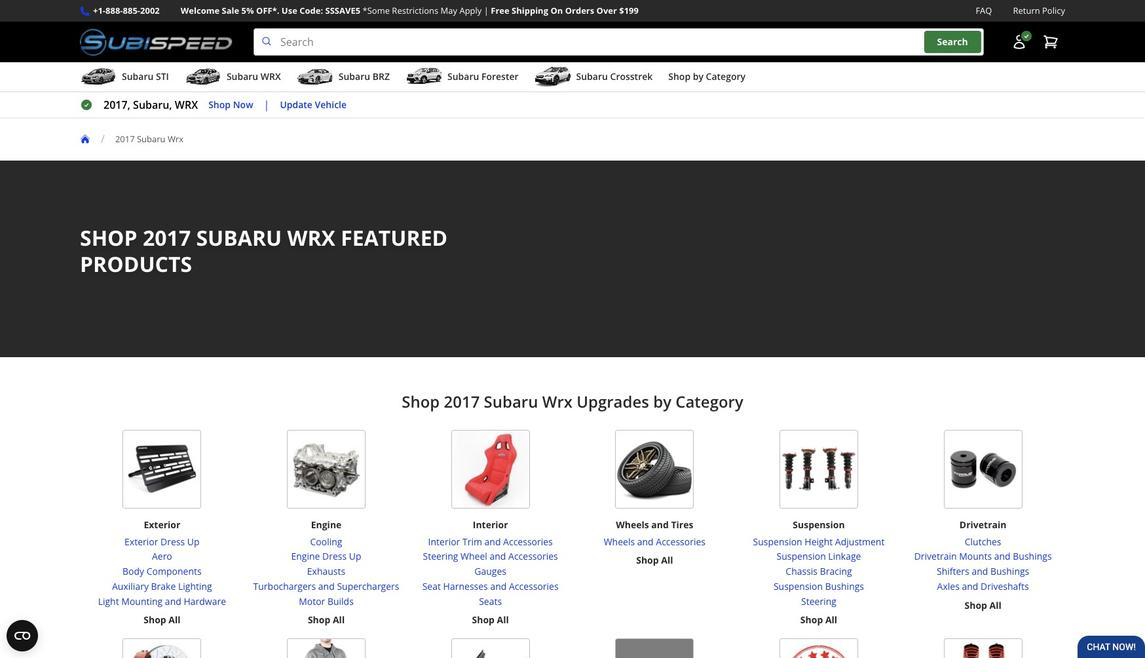 Task type: vqa. For each thing, say whether or not it's contained in the screenshot.


Task type: locate. For each thing, give the bounding box(es) containing it.
0 horizontal spatial drivetrain
[[915, 550, 957, 563]]

0 vertical spatial up
[[187, 535, 200, 548]]

use
[[282, 5, 297, 16]]

all inside suspension suspension height adjustment suspension linkage chassis bracing suspension bushings steering shop all
[[826, 614, 838, 626]]

shop now
[[209, 98, 253, 111]]

accessories down "gauges" link
[[509, 580, 559, 592]]

suspension image image
[[780, 430, 859, 509]]

subaru forester button
[[406, 65, 519, 91]]

engine up cooling
[[311, 518, 342, 531]]

1 vertical spatial exterior
[[125, 535, 158, 548]]

all inside drivetrain clutches drivetrain mounts and bushings shifters and bushings axles and driveshafts shop all
[[990, 599, 1002, 611]]

interior left trim
[[428, 535, 460, 548]]

0 vertical spatial by
[[693, 70, 704, 83]]

bushings
[[1013, 550, 1052, 563], [991, 565, 1030, 577], [826, 580, 864, 592]]

all down wheels and accessories link
[[661, 554, 673, 566]]

engine dress up link
[[253, 549, 399, 564]]

2017 subaru wrx
[[115, 133, 184, 145]]

shop all link down the steering link on the bottom
[[801, 613, 838, 628]]

0 horizontal spatial |
[[264, 98, 270, 112]]

1 horizontal spatial dress
[[322, 550, 347, 563]]

0 horizontal spatial steering
[[423, 550, 458, 563]]

over
[[597, 5, 617, 16]]

1 vertical spatial steering
[[802, 595, 837, 607]]

driveshafts
[[981, 580, 1029, 592]]

0 vertical spatial category
[[706, 70, 746, 83]]

shop inside dropdown button
[[669, 70, 691, 83]]

shop by category
[[669, 70, 746, 83]]

subaru brz
[[339, 70, 390, 83]]

0 horizontal spatial dress
[[161, 535, 185, 548]]

1 horizontal spatial interior
[[473, 518, 508, 531]]

subaru inside 'dropdown button'
[[122, 70, 154, 83]]

lighting
[[178, 580, 212, 592]]

up up aero link
[[187, 535, 200, 548]]

cooling link
[[253, 535, 399, 549]]

2 horizontal spatial wrx
[[287, 224, 335, 252]]

0 vertical spatial engine
[[311, 518, 342, 531]]

shifters
[[937, 565, 970, 577]]

all
[[661, 554, 673, 566], [990, 599, 1002, 611], [169, 614, 181, 626], [333, 614, 345, 626], [497, 614, 509, 626], [826, 614, 838, 626]]

2 horizontal spatial 2017
[[444, 391, 480, 412]]

superchargers
[[337, 580, 399, 592]]

2017 inside the shop 2017 subaru wrx featured products
[[143, 224, 191, 252]]

1 horizontal spatial 2017
[[143, 224, 191, 252]]

shop inside interior interior trim and accessories steering wheel and accessories gauges seat harnesses and accessories seats shop all
[[472, 614, 495, 626]]

height
[[805, 535, 833, 548]]

wheels and accessories link
[[604, 535, 706, 549]]

engine cooling engine dress up exhausts turbochargers and superchargers motor builds shop all
[[253, 518, 399, 626]]

engine image image
[[287, 430, 366, 509]]

up inside engine cooling engine dress up exhausts turbochargers and superchargers motor builds shop all
[[349, 550, 361, 563]]

policy
[[1043, 5, 1066, 16]]

code:
[[300, 5, 323, 16]]

seat
[[423, 580, 441, 592]]

open widget image
[[7, 620, 38, 651]]

1 horizontal spatial by
[[693, 70, 704, 83]]

shop all link down motor builds link
[[308, 613, 345, 628]]

wheels
[[616, 518, 649, 531], [604, 535, 635, 548]]

0 vertical spatial exterior
[[144, 518, 180, 531]]

shop inside exterior exterior dress up aero body components auxiliary brake lighting light mounting and hardware shop all
[[144, 614, 166, 626]]

drivetrain mounts and bushings link
[[915, 549, 1052, 564]]

shop all link
[[636, 553, 673, 568], [965, 598, 1002, 613], [144, 613, 181, 628], [308, 613, 345, 628], [472, 613, 509, 628], [801, 613, 838, 628]]

888-
[[106, 5, 123, 16]]

axles
[[938, 580, 960, 592]]

mounting
[[121, 595, 163, 607]]

1 vertical spatial 2017
[[143, 224, 191, 252]]

shop all link for chassis
[[801, 613, 838, 628]]

brake
[[151, 580, 176, 592]]

0 vertical spatial wrx
[[168, 133, 184, 145]]

mounts
[[960, 550, 992, 563]]

1 vertical spatial drivetrain
[[915, 550, 957, 563]]

and inside engine cooling engine dress up exhausts turbochargers and superchargers motor builds shop all
[[318, 580, 335, 592]]

0 horizontal spatial wrx
[[168, 133, 184, 145]]

2017
[[115, 133, 135, 145], [143, 224, 191, 252], [444, 391, 480, 412]]

all down light mounting and hardware link
[[169, 614, 181, 626]]

accessories
[[503, 535, 553, 548], [656, 535, 706, 548], [509, 550, 558, 563], [509, 580, 559, 592]]

steering up seat on the left of page
[[423, 550, 458, 563]]

all down the steering link on the bottom
[[826, 614, 838, 626]]

0 vertical spatial dress
[[161, 535, 185, 548]]

all down seats link
[[497, 614, 509, 626]]

suspension
[[793, 518, 845, 531], [753, 535, 803, 548], [777, 550, 826, 563], [774, 580, 823, 592]]

shop all link for components
[[144, 613, 181, 628]]

up down cooling link
[[349, 550, 361, 563]]

accessories up steering wheel and accessories link
[[503, 535, 553, 548]]

trim
[[463, 535, 482, 548]]

and
[[652, 518, 669, 531], [485, 535, 501, 548], [638, 535, 654, 548], [490, 550, 506, 563], [995, 550, 1011, 563], [972, 565, 989, 577], [318, 580, 335, 592], [490, 580, 507, 592], [962, 580, 979, 592], [165, 595, 181, 607]]

category
[[706, 70, 746, 83], [676, 391, 744, 412]]

update vehicle button
[[280, 97, 347, 112]]

sale
[[222, 5, 239, 16]]

dress up aero
[[161, 535, 185, 548]]

subaru crosstrek
[[576, 70, 653, 83]]

shop all link down seats link
[[472, 613, 509, 628]]

drivetrain
[[960, 518, 1007, 531], [915, 550, 957, 563]]

wrx inside the shop 2017 subaru wrx featured products
[[287, 224, 335, 252]]

drivetrain up shifters
[[915, 550, 957, 563]]

| right now
[[264, 98, 270, 112]]

motor
[[299, 595, 325, 607]]

crosstrek
[[610, 70, 653, 83]]

1 vertical spatial wrx
[[542, 391, 573, 412]]

*some
[[363, 5, 390, 16]]

gauges
[[475, 565, 507, 577]]

a subaru forester thumbnail image image
[[406, 67, 442, 87]]

subaru for subaru forester
[[448, 70, 479, 83]]

| left free
[[484, 5, 489, 16]]

may
[[441, 5, 457, 16]]

subaru inside dropdown button
[[448, 70, 479, 83]]

1 horizontal spatial wrx
[[542, 391, 573, 412]]

shop all link down axles and driveshafts 'link'
[[965, 598, 1002, 613]]

2 vertical spatial bushings
[[826, 580, 864, 592]]

hardware
[[184, 595, 226, 607]]

2 vertical spatial wrx
[[287, 224, 335, 252]]

motor builds link
[[253, 594, 399, 609]]

0 vertical spatial wrx
[[261, 70, 281, 83]]

faq
[[976, 5, 993, 16]]

accessories inside wheels and tires wheels and accessories shop all
[[656, 535, 706, 548]]

subaru for subaru wrx
[[227, 70, 258, 83]]

interior trim and accessories link
[[423, 535, 559, 549]]

subaru
[[196, 224, 282, 252]]

shop 2017 subaru wrx upgrades by category
[[402, 391, 744, 412]]

5%
[[242, 5, 254, 16]]

interior
[[473, 518, 508, 531], [428, 535, 460, 548]]

steering down suspension bushings link
[[802, 595, 837, 607]]

0 horizontal spatial interior
[[428, 535, 460, 548]]

turbochargers and superchargers link
[[253, 579, 399, 594]]

1 vertical spatial dress
[[322, 550, 347, 563]]

1 horizontal spatial drivetrain
[[960, 518, 1007, 531]]

all down builds
[[333, 614, 345, 626]]

0 vertical spatial steering
[[423, 550, 458, 563]]

+1-888-885-2002 link
[[93, 4, 160, 18]]

wrx left upgrades
[[542, 391, 573, 412]]

steering link
[[753, 594, 885, 609]]

interior up interior trim and accessories link
[[473, 518, 508, 531]]

steering inside interior interior trim and accessories steering wheel and accessories gauges seat harnesses and accessories seats shop all
[[423, 550, 458, 563]]

0 horizontal spatial by
[[654, 391, 672, 412]]

search input field
[[254, 28, 984, 56]]

subaru for subaru sti
[[122, 70, 154, 83]]

wheels and tires wheels and accessories shop all
[[604, 518, 706, 566]]

1 vertical spatial |
[[264, 98, 270, 112]]

exterior up exterior dress up link
[[144, 518, 180, 531]]

exterior dress up link
[[98, 535, 226, 549]]

return
[[1014, 5, 1041, 16]]

wheels and tires image image
[[616, 430, 694, 509]]

2017,
[[104, 98, 130, 112]]

up
[[187, 535, 200, 548], [349, 550, 361, 563]]

forester
[[482, 70, 519, 83]]

0 horizontal spatial 2017
[[115, 133, 135, 145]]

1 horizontal spatial wrx
[[261, 70, 281, 83]]

1 vertical spatial category
[[676, 391, 744, 412]]

all down driveshafts
[[990, 599, 1002, 611]]

1 vertical spatial up
[[349, 550, 361, 563]]

1 horizontal spatial |
[[484, 5, 489, 16]]

0 horizontal spatial up
[[187, 535, 200, 548]]

0 vertical spatial interior
[[473, 518, 508, 531]]

shop all link down light mounting and hardware link
[[144, 613, 181, 628]]

interior image image
[[451, 430, 530, 509]]

up to 25% off select cobb parts image image
[[616, 638, 694, 658]]

2 vertical spatial 2017
[[444, 391, 480, 412]]

0 vertical spatial |
[[484, 5, 489, 16]]

exterior exterior dress up aero body components auxiliary brake lighting light mounting and hardware shop all
[[98, 518, 226, 626]]

drivetrain up clutches
[[960, 518, 1007, 531]]

sti
[[156, 70, 169, 83]]

accessories down tires
[[656, 535, 706, 548]]

apply
[[460, 5, 482, 16]]

shop all link down wheels and accessories link
[[636, 553, 673, 568]]

exterior up aero
[[125, 535, 158, 548]]

shop all link for wheel
[[472, 613, 509, 628]]

brakes image image
[[123, 638, 201, 658]]

1 vertical spatial wrx
[[175, 98, 198, 112]]

engine down cooling link
[[291, 550, 320, 563]]

shop
[[669, 70, 691, 83], [209, 98, 231, 111], [402, 391, 440, 412], [636, 554, 659, 566], [965, 599, 988, 611], [144, 614, 166, 626], [308, 614, 331, 626], [472, 614, 495, 626], [801, 614, 823, 626]]

engine
[[311, 518, 342, 531], [291, 550, 320, 563]]

1 vertical spatial engine
[[291, 550, 320, 563]]

upgrades
[[577, 391, 649, 412]]

canards image image
[[451, 638, 530, 658]]

1 horizontal spatial up
[[349, 550, 361, 563]]

dress down cooling link
[[322, 550, 347, 563]]

1 horizontal spatial steering
[[802, 595, 837, 607]]

|
[[484, 5, 489, 16], [264, 98, 270, 112]]

drivetrain image image
[[944, 430, 1023, 509]]

wrx down subaru,
[[168, 133, 184, 145]]



Task type: describe. For each thing, give the bounding box(es) containing it.
2017 for shop
[[143, 224, 191, 252]]

wrx inside dropdown button
[[261, 70, 281, 83]]

button image
[[1012, 34, 1028, 50]]

struts and shocks image image
[[944, 638, 1023, 658]]

shop by category button
[[669, 65, 746, 91]]

suspension linkage link
[[753, 549, 885, 564]]

search
[[938, 36, 968, 48]]

all inside interior interior trim and accessories steering wheel and accessories gauges seat harnesses and accessories seats shop all
[[497, 614, 509, 626]]

shop now link
[[209, 97, 253, 112]]

components
[[147, 565, 202, 577]]

0 vertical spatial drivetrain
[[960, 518, 1007, 531]]

and inside exterior exterior dress up aero body components auxiliary brake lighting light mounting and hardware shop all
[[165, 595, 181, 607]]

update vehicle
[[280, 98, 347, 111]]

subaru for subaru brz
[[339, 70, 370, 83]]

shop inside wheels and tires wheels and accessories shop all
[[636, 554, 659, 566]]

auxiliary
[[112, 580, 149, 592]]

/
[[101, 132, 105, 146]]

clutches link
[[915, 535, 1052, 549]]

tires
[[671, 518, 694, 531]]

turbochargers
[[253, 580, 316, 592]]

seat harnesses and accessories link
[[423, 579, 559, 594]]

wheel
[[461, 550, 488, 563]]

885-
[[123, 5, 140, 16]]

exhausts
[[307, 565, 346, 577]]

shop inside drivetrain clutches drivetrain mounts and bushings shifters and bushings axles and driveshafts shop all
[[965, 599, 988, 611]]

gauges link
[[423, 564, 559, 579]]

welcome
[[181, 5, 220, 16]]

seats link
[[423, 594, 559, 609]]

bracing
[[820, 565, 852, 577]]

all inside engine cooling engine dress up exhausts turbochargers and superchargers motor builds shop all
[[333, 614, 345, 626]]

2017 subaru wrx link
[[115, 133, 194, 145]]

2002
[[140, 5, 160, 16]]

aero link
[[98, 549, 226, 564]]

subaru wrx button
[[185, 65, 281, 91]]

0 vertical spatial bushings
[[1013, 550, 1052, 563]]

subaru for subaru crosstrek
[[576, 70, 608, 83]]

chassis bracing link
[[753, 564, 885, 579]]

1 vertical spatial interior
[[428, 535, 460, 548]]

builds
[[328, 595, 354, 607]]

exhausts link
[[253, 564, 399, 579]]

vehicle
[[315, 98, 347, 111]]

faq link
[[976, 4, 993, 18]]

auxiliary brake lighting link
[[98, 579, 226, 594]]

shop inside suspension suspension height adjustment suspension linkage chassis bracing suspension bushings steering shop all
[[801, 614, 823, 626]]

light mounting and hardware link
[[98, 594, 226, 609]]

steering wheel and accessories link
[[423, 549, 559, 564]]

all inside wheels and tires wheels and accessories shop all
[[661, 554, 673, 566]]

return policy
[[1014, 5, 1066, 16]]

subispeed logo image
[[80, 28, 233, 56]]

clutches
[[965, 535, 1002, 548]]

chassis
[[786, 565, 818, 577]]

shipping
[[512, 5, 549, 16]]

1 vertical spatial wheels
[[604, 535, 635, 548]]

1 vertical spatial bushings
[[991, 565, 1030, 577]]

0 vertical spatial 2017
[[115, 133, 135, 145]]

by inside dropdown button
[[693, 70, 704, 83]]

shifters and bushings link
[[915, 564, 1052, 579]]

steering inside suspension suspension height adjustment suspension linkage chassis bracing suspension bushings steering shop all
[[802, 595, 837, 607]]

shop all link for shifters
[[965, 598, 1002, 613]]

dress inside exterior exterior dress up aero body components auxiliary brake lighting light mounting and hardware shop all
[[161, 535, 185, 548]]

sssave5
[[325, 5, 361, 16]]

linkage
[[829, 550, 861, 563]]

subaru sti button
[[80, 65, 169, 91]]

suspension suspension height adjustment suspension linkage chassis bracing suspension bushings steering shop all
[[753, 518, 885, 626]]

drivetrain clutches drivetrain mounts and bushings shifters and bushings axles and driveshafts shop all
[[915, 518, 1052, 611]]

up inside exterior exterior dress up aero body components auxiliary brake lighting light mounting and hardware shop all
[[187, 535, 200, 548]]

update
[[280, 98, 313, 111]]

interior interior trim and accessories steering wheel and accessories gauges seat harnesses and accessories seats shop all
[[423, 518, 559, 626]]

exterior image image
[[123, 430, 201, 509]]

search button
[[924, 31, 982, 53]]

a subaru sti thumbnail image image
[[80, 67, 117, 87]]

on
[[551, 5, 563, 16]]

off*.
[[256, 5, 280, 16]]

a subaru brz thumbnail image image
[[297, 67, 333, 87]]

restrictions
[[392, 5, 439, 16]]

body components link
[[98, 564, 226, 579]]

harnesses
[[443, 580, 488, 592]]

return policy link
[[1014, 4, 1066, 18]]

subaru wrx
[[227, 70, 281, 83]]

all inside exterior exterior dress up aero body components auxiliary brake lighting light mounting and hardware shop all
[[169, 614, 181, 626]]

now
[[233, 98, 253, 111]]

shop 2017 subaru wrx featured products
[[80, 224, 448, 278]]

subaru,
[[133, 98, 172, 112]]

suspension height adjustment link
[[753, 535, 885, 549]]

a subaru crosstrek thumbnail image image
[[534, 67, 571, 87]]

aero
[[152, 550, 172, 563]]

home image
[[80, 134, 90, 144]]

shop all link for turbochargers
[[308, 613, 345, 628]]

2017 for shop
[[444, 391, 480, 412]]

0 horizontal spatial wrx
[[175, 98, 198, 112]]

subaru crosstrek button
[[534, 65, 653, 91]]

shop inside engine cooling engine dress up exhausts turbochargers and superchargers motor builds shop all
[[308, 614, 331, 626]]

a subaru wrx thumbnail image image
[[185, 67, 221, 87]]

0 vertical spatial wheels
[[616, 518, 649, 531]]

adjustment
[[836, 535, 885, 548]]

accessories down interior trim and accessories link
[[509, 550, 558, 563]]

suspension bushings link
[[753, 579, 885, 594]]

cooling
[[310, 535, 342, 548]]

1 vertical spatial by
[[654, 391, 672, 412]]

orders
[[565, 5, 595, 16]]

$199
[[620, 5, 639, 16]]

shop all link for shop
[[636, 553, 673, 568]]

category inside shop by category dropdown button
[[706, 70, 746, 83]]

featured
[[341, 224, 448, 252]]

dress inside engine cooling engine dress up exhausts turbochargers and superchargers motor builds shop all
[[322, 550, 347, 563]]

products
[[80, 250, 192, 278]]

+1-
[[93, 5, 106, 16]]

bushings inside suspension suspension height adjustment suspension linkage chassis bracing suspension bushings steering shop all
[[826, 580, 864, 592]]

body
[[123, 565, 144, 577]]

subaru brz button
[[297, 65, 390, 91]]

subaru forester
[[448, 70, 519, 83]]

2017, subaru, wrx
[[104, 98, 198, 112]]



